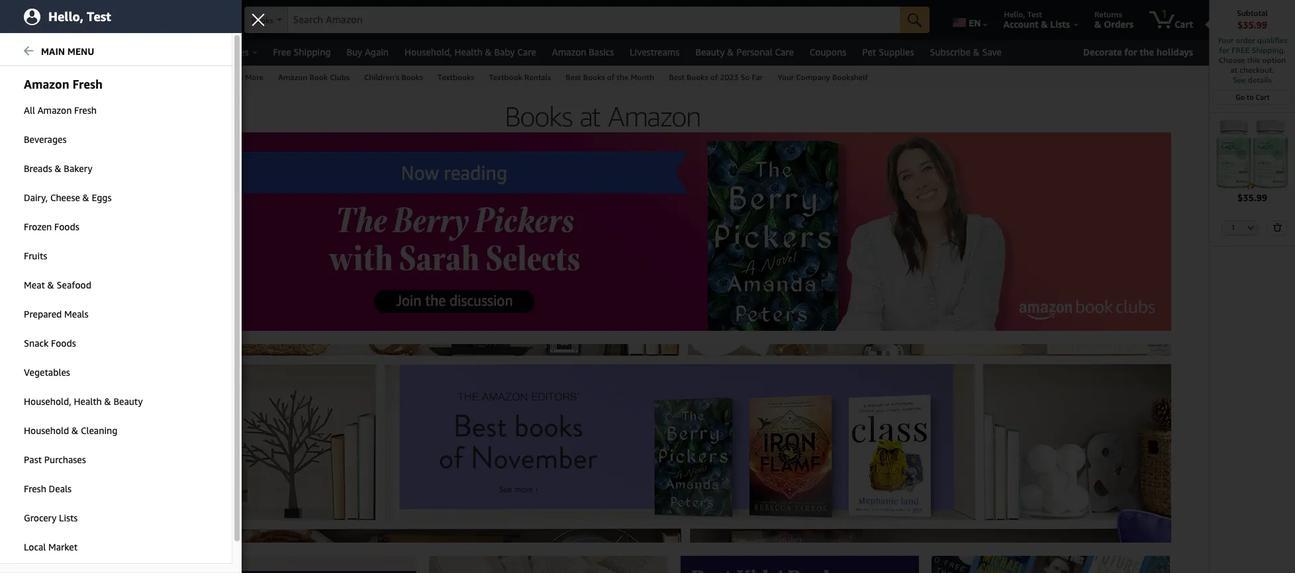 Task type: describe. For each thing, give the bounding box(es) containing it.
2023 inside navigation navigation
[[720, 72, 739, 82]]

the for best books of the month
[[617, 72, 629, 82]]

hello, test inside hello, test link
[[48, 9, 111, 24]]

orders
[[1104, 19, 1134, 30]]

2 care from the left
[[775, 46, 794, 58]]

children's books
[[364, 72, 423, 82]]

market
[[48, 542, 78, 553]]

shipping.
[[1252, 45, 1286, 55]]

all for all amazon fresh
[[24, 105, 35, 116]]

account & lists
[[1004, 19, 1070, 30]]

back
[[19, 185, 36, 195]]

lists inside grocery lists link
[[59, 513, 78, 524]]

books down frozen foods
[[37, 233, 59, 242]]

go
[[1236, 93, 1245, 101]]

best books of the month
[[566, 72, 655, 82]]

1 vertical spatial $35.99
[[1238, 192, 1268, 203]]

subtotal
[[1237, 8, 1268, 18]]

your for your order qualifies for free shipping. choose this option at checkout. see details
[[1218, 35, 1234, 45]]

subscribe
[[930, 46, 971, 58]]

breads
[[24, 163, 52, 174]]

main
[[41, 46, 65, 57]]

cleaning
[[81, 425, 117, 437]]

picks inside best books of the month best books of 2023 so far celebrity picks books by black writers
[[52, 245, 71, 254]]

shipping
[[294, 46, 331, 58]]

$35.99 inside 'subtotal $35.99'
[[1238, 19, 1268, 30]]

series
[[62, 399, 85, 408]]

decorate for the holidays
[[1084, 46, 1194, 58]]

fruits link
[[0, 242, 232, 270]]

beverages
[[24, 134, 67, 145]]

1 horizontal spatial children's books link
[[357, 66, 430, 87]]

best kids' books of 2023 image
[[681, 556, 919, 574]]

0 horizontal spatial children's books link
[[19, 197, 78, 207]]

amazon books on twitter link
[[19, 363, 109, 372]]

amazon book review blog link
[[19, 339, 114, 348]]

past purchases link
[[0, 446, 232, 474]]

so inside best books of the month best books of 2023 so far celebrity picks books by black writers
[[90, 233, 99, 242]]

bookshelf
[[833, 72, 868, 82]]

1 vertical spatial more
[[12, 313, 32, 323]]

for inside your order qualifies for free shipping. choose this option at checkout. see details
[[1220, 45, 1230, 55]]

decorate
[[1084, 46, 1123, 58]]

buy again link
[[339, 43, 397, 62]]

delivering to los angeles 90005 update location
[[107, 9, 223, 30]]

book for review
[[50, 339, 68, 348]]

best for best sellers & more
[[194, 72, 209, 82]]

baby
[[494, 46, 515, 58]]

black
[[53, 257, 73, 266]]

books%20at%20amazon image
[[327, 97, 883, 132]]

amazon
[[24, 77, 69, 91]]

books down all button
[[17, 72, 40, 82]]

book for clubs
[[310, 72, 328, 82]]

books down celebrity
[[19, 257, 41, 266]]

account
[[1004, 19, 1039, 30]]

past
[[24, 454, 42, 466]]

books by black writers link
[[19, 257, 100, 266]]

breads & bakery link
[[0, 155, 232, 183]]

for inside "link"
[[1125, 46, 1138, 58]]

best books of november image
[[178, 344, 1172, 543]]

book inside amazon books on twitter book club picks
[[19, 375, 37, 384]]

books up hispanic and latino stories link
[[56, 135, 83, 145]]

livestreams
[[630, 46, 680, 58]]

book club picks link
[[19, 375, 76, 384]]

far inside best books of the month best books of 2023 so far celebrity picks books by black writers
[[102, 233, 114, 242]]

none submit inside books search field
[[900, 7, 930, 33]]

textbooks inside textbooks "link"
[[438, 72, 475, 82]]

eggs
[[92, 192, 112, 203]]

books inside the read with pride deals in books
[[49, 293, 72, 302]]

review
[[70, 339, 96, 348]]

amazon inside amazon books on twitter book club picks
[[19, 363, 48, 372]]

stories
[[91, 162, 115, 171]]

holiday
[[59, 46, 91, 58]]

of for best books of the month
[[607, 72, 615, 82]]

a
[[38, 399, 42, 408]]

month for best books of the month
[[631, 72, 655, 82]]

bakery
[[64, 163, 92, 174]]

1 horizontal spatial fresh
[[74, 105, 97, 116]]

ebooks
[[43, 515, 69, 525]]

update
[[107, 19, 138, 30]]

pet
[[863, 46, 876, 58]]

children's inside navigation navigation
[[364, 72, 399, 82]]

order
[[1236, 35, 1256, 45]]

twitter
[[85, 363, 109, 372]]

90005
[[200, 9, 223, 19]]

personal
[[737, 46, 773, 58]]

best for best books of 2023 so far
[[669, 72, 685, 82]]

see
[[1233, 75, 1246, 85]]

vegetables link
[[0, 359, 232, 387]]

in right popular
[[46, 135, 54, 145]]

livestreams link
[[622, 43, 688, 62]]

returns & orders
[[1095, 9, 1134, 30]]

local
[[24, 542, 46, 553]]

with
[[40, 281, 54, 290]]

2023 inside best books of the month best books of 2023 so far celebrity picks books by black writers
[[70, 233, 87, 242]]

supplies
[[879, 46, 914, 58]]

holidays
[[1157, 46, 1194, 58]]

see details link
[[1217, 75, 1289, 85]]

1 vertical spatial textbook
[[19, 457, 50, 466]]

foods for frozen foods
[[54, 221, 79, 232]]

best books of 2023 image
[[178, 556, 417, 574]]

spanish
[[51, 174, 80, 183]]

hispanic and latino stories link
[[19, 162, 115, 171]]

0 horizontal spatial hello,
[[48, 9, 84, 24]]

to for go to cart
[[1247, 93, 1254, 101]]

location
[[141, 19, 176, 30]]

prepared
[[24, 309, 62, 320]]

deals inside the read with pride deals in books
[[19, 293, 39, 302]]

textbook rentals inside navigation navigation
[[489, 72, 551, 82]]

latino
[[67, 162, 88, 171]]

books down bakery at the top of page
[[74, 185, 96, 195]]

hello, test link
[[0, 0, 242, 33]]

household
[[24, 425, 69, 437]]

of down frozen foods
[[61, 233, 68, 242]]

read with pride deals in books
[[19, 281, 75, 302]]

coupons
[[810, 46, 847, 58]]

amazon book review blog
[[19, 339, 114, 348]]

read
[[19, 281, 38, 290]]

school
[[47, 185, 72, 195]]

go to cart link
[[1214, 91, 1292, 104]]

start a new series
[[19, 399, 85, 408]]

amazon book clubs
[[278, 72, 350, 82]]

beauty inside "link"
[[114, 396, 143, 407]]

month for best books of the month best books of 2023 so far celebrity picks books by black writers
[[83, 221, 105, 231]]

the inside "link"
[[1140, 46, 1155, 58]]

0 horizontal spatial cart
[[1175, 19, 1194, 30]]

0 horizontal spatial test
[[87, 9, 111, 24]]

cheese
[[50, 192, 80, 203]]

1 vertical spatial textbook rentals
[[19, 457, 80, 466]]

advanced search link
[[47, 66, 123, 87]]

prepared meals
[[24, 309, 88, 320]]

books up back
[[19, 174, 41, 183]]

of for best books of the month best books of 2023 so far celebrity picks books by black writers
[[61, 221, 68, 231]]

go to cart
[[1236, 93, 1270, 101]]

household, for household, health & beauty
[[24, 396, 71, 407]]

prime reading
[[12, 558, 76, 570]]

checkout.
[[1240, 65, 1275, 75]]

main menu link
[[0, 38, 232, 66]]

books down livestreams link
[[687, 72, 709, 82]]

household, for household, health & baby care
[[405, 46, 452, 58]]

amazon book clubs link
[[271, 66, 357, 87]]

celebrity
[[19, 245, 50, 254]]

back to school books link
[[19, 185, 96, 195]]

grocery lists
[[24, 513, 78, 524]]

kindle for kindle & audible
[[12, 489, 38, 499]]



Task type: vqa. For each thing, say whether or not it's contained in the screenshot.
All button
yes



Task type: locate. For each thing, give the bounding box(es) containing it.
household & cleaning link
[[0, 417, 232, 445]]

hello, up main menu at the left of the page
[[48, 9, 84, 24]]

for
[[1220, 45, 1230, 55], [1125, 46, 1138, 58]]

your company bookshelf link
[[771, 66, 876, 87]]

amazon for amazon book clubs
[[278, 72, 308, 82]]

now reading. bright young women with sarah selects. join the discussion. image
[[178, 132, 1172, 331]]

children's down again
[[364, 72, 399, 82]]

0 vertical spatial fresh
[[74, 105, 97, 116]]

0 vertical spatial lists
[[1051, 19, 1070, 30]]

textbook down 'baby'
[[489, 72, 523, 82]]

1 vertical spatial 1
[[1232, 223, 1236, 232]]

1 horizontal spatial book
[[50, 339, 68, 348]]

beauty
[[696, 46, 725, 58], [114, 396, 143, 407]]

choose
[[1219, 55, 1246, 65]]

1 horizontal spatial test
[[1028, 9, 1042, 19]]

of right frozen at the top left
[[61, 221, 68, 231]]

so down beauty & personal care link
[[741, 72, 750, 82]]

so inside navigation navigation
[[741, 72, 750, 82]]

1 vertical spatial cart
[[1256, 93, 1270, 101]]

so up writers in the left of the page
[[90, 233, 99, 242]]

1 vertical spatial all
[[24, 105, 35, 116]]

test inside navigation navigation
[[1028, 9, 1042, 19]]

in inside the hispanic and latino stories books in spanish back to school books children's books
[[43, 174, 49, 183]]

0 vertical spatial textbook rentals
[[489, 72, 551, 82]]

month inside navigation navigation
[[631, 72, 655, 82]]

beauty & personal care link
[[688, 43, 802, 62]]

delete image
[[1273, 223, 1283, 232]]

health for beauty
[[74, 396, 102, 407]]

$35.99
[[1238, 19, 1268, 30], [1238, 192, 1268, 203]]

in down read with pride link
[[41, 293, 47, 302]]

dairy,
[[24, 192, 48, 203]]

0 horizontal spatial beauty
[[114, 396, 143, 407]]

0 horizontal spatial 1
[[1162, 7, 1168, 21]]

health for baby
[[455, 46, 483, 58]]

deals inside navigation navigation
[[93, 46, 116, 58]]

0 horizontal spatial month
[[83, 221, 105, 231]]

1 vertical spatial far
[[102, 233, 114, 242]]

books down meat & seafood
[[49, 293, 72, 302]]

textbooks down household, health & baby care link
[[438, 72, 475, 82]]

care right 'baby'
[[518, 46, 536, 58]]

0 horizontal spatial care
[[518, 46, 536, 58]]

0 horizontal spatial fresh
[[24, 484, 46, 495]]

0 vertical spatial foods
[[54, 221, 79, 232]]

children's down back
[[19, 197, 54, 207]]

cart up holidays
[[1175, 19, 1194, 30]]

read with pride link
[[19, 281, 75, 290]]

0 vertical spatial all
[[30, 47, 43, 58]]

holiday deals
[[59, 46, 116, 58]]

1 vertical spatial so
[[90, 233, 99, 242]]

1 horizontal spatial 1
[[1232, 223, 1236, 232]]

club
[[39, 375, 55, 384]]

1 up holidays
[[1162, 7, 1168, 21]]

kindle for kindle ebooks
[[19, 515, 41, 525]]

best books of the month link down basics
[[559, 66, 662, 87]]

books down basics
[[583, 72, 605, 82]]

kindle ebooks link
[[19, 515, 69, 525]]

foods up amazon books on twitter link
[[51, 338, 76, 349]]

meat
[[24, 280, 45, 291]]

more right sellers
[[245, 72, 264, 82]]

your left the company
[[778, 72, 794, 82]]

1 vertical spatial children's
[[19, 197, 54, 207]]

1 horizontal spatial care
[[775, 46, 794, 58]]

rentals inside navigation navigation
[[525, 72, 551, 82]]

1 vertical spatial deals
[[19, 293, 39, 302]]

amazon for amazon book review blog
[[19, 339, 48, 348]]

2 vertical spatial to
[[38, 185, 45, 195]]

book right snack
[[50, 339, 68, 348]]

to inside delivering to los angeles 90005 update location
[[145, 9, 153, 19]]

1 vertical spatial fresh
[[24, 484, 46, 495]]

far inside navigation navigation
[[752, 72, 763, 82]]

books down the school
[[56, 197, 78, 207]]

all up popular
[[24, 105, 35, 116]]

textbook rentals link up fresh deals
[[19, 457, 80, 466]]

2023 up writers in the left of the page
[[70, 233, 87, 242]]

textbook up fresh deals
[[19, 457, 50, 466]]

amazon left basics
[[552, 46, 587, 58]]

0 vertical spatial kindle
[[12, 489, 38, 499]]

angeles
[[169, 9, 198, 19]]

best books of the month link down cheese
[[19, 221, 105, 231]]

0 horizontal spatial household,
[[24, 396, 71, 407]]

picks inside amazon books on twitter book club picks
[[57, 375, 76, 384]]

deals
[[93, 46, 116, 58], [19, 293, 39, 302], [49, 484, 72, 495]]

0 vertical spatial more
[[245, 72, 264, 82]]

kindle & audible
[[12, 489, 80, 499]]

foods inside snack foods link
[[51, 338, 76, 349]]

amazon down amazon
[[38, 105, 72, 116]]

subtotal $35.99
[[1237, 8, 1268, 30]]

to for delivering to los angeles 90005 update location
[[145, 9, 153, 19]]

1 vertical spatial the
[[617, 72, 629, 82]]

meals
[[64, 309, 88, 320]]

subscribe & save link
[[922, 43, 1010, 62]]

0 vertical spatial rentals
[[525, 72, 551, 82]]

1 horizontal spatial rentals
[[525, 72, 551, 82]]

to left the los
[[145, 9, 153, 19]]

lists right account
[[1051, 19, 1070, 30]]

1 horizontal spatial hello, test
[[1005, 9, 1042, 19]]

prime
[[12, 558, 38, 570]]

0 horizontal spatial rentals
[[53, 457, 80, 466]]

cart down details
[[1256, 93, 1270, 101]]

local market
[[24, 542, 78, 553]]

lists
[[1051, 19, 1070, 30], [59, 513, 78, 524]]

at
[[1231, 65, 1238, 75]]

0 vertical spatial best books of the month link
[[559, 66, 662, 87]]

writers
[[75, 257, 100, 266]]

health up cleaning
[[74, 396, 102, 407]]

the inside best books of the month best books of 2023 so far celebrity picks books by black writers
[[70, 221, 81, 231]]

0 horizontal spatial 2023
[[70, 233, 87, 242]]

of down beauty & personal care link
[[711, 72, 718, 82]]

more up snack
[[12, 313, 32, 323]]

0 horizontal spatial best books of the month link
[[19, 221, 105, 231]]

of down basics
[[607, 72, 615, 82]]

beauty up best books of 2023 so far
[[696, 46, 725, 58]]

1 horizontal spatial month
[[631, 72, 655, 82]]

health up textbooks "link"
[[455, 46, 483, 58]]

best books of 2023 so far link down frozen foods
[[19, 233, 114, 242]]

0 horizontal spatial to
[[38, 185, 45, 195]]

household, health & beauty
[[24, 396, 143, 407]]

test right the en
[[1028, 9, 1042, 19]]

0 horizontal spatial your
[[778, 72, 794, 82]]

book left club
[[19, 375, 37, 384]]

month inside best books of the month best books of 2023 so far celebrity picks books by black writers
[[83, 221, 105, 231]]

en
[[969, 17, 981, 28]]

in inside the read with pride deals in books
[[41, 293, 47, 302]]

beauty inside navigation navigation
[[696, 46, 725, 58]]

rentals down household & cleaning at the bottom of page
[[53, 457, 80, 466]]

by
[[43, 257, 51, 266]]

books inside search field
[[252, 15, 273, 25]]

the
[[1140, 46, 1155, 58], [617, 72, 629, 82], [70, 221, 81, 231]]

1 horizontal spatial more
[[245, 72, 264, 82]]

navigation navigation
[[0, 0, 1296, 574]]

hello, test up menu
[[48, 9, 111, 24]]

1 care from the left
[[518, 46, 536, 58]]

0 horizontal spatial textbook
[[19, 457, 50, 466]]

popular
[[12, 135, 44, 145]]

1 horizontal spatial health
[[455, 46, 483, 58]]

2 vertical spatial deals
[[49, 484, 72, 495]]

foods inside frozen foods link
[[54, 221, 79, 232]]

best books in top categories image
[[932, 556, 1171, 574]]

0 horizontal spatial health
[[74, 396, 102, 407]]

hello, inside navigation navigation
[[1005, 9, 1026, 19]]

your company bookshelf
[[778, 72, 868, 82]]

1 horizontal spatial your
[[1218, 35, 1234, 45]]

children's books link down back to school books "link" in the top of the page
[[19, 197, 78, 207]]

lists inside navigation navigation
[[1051, 19, 1070, 30]]

dropdown image
[[1248, 225, 1255, 230]]

1 vertical spatial month
[[83, 221, 105, 231]]

fresh down past on the left bottom of page
[[24, 484, 46, 495]]

book inside navigation navigation
[[310, 72, 328, 82]]

of for best books of 2023 so far
[[711, 72, 718, 82]]

audible
[[49, 489, 80, 499]]

beauty down vegetables link
[[114, 396, 143, 407]]

1 horizontal spatial children's
[[364, 72, 399, 82]]

the left holidays
[[1140, 46, 1155, 58]]

amazon up club
[[19, 363, 48, 372]]

1 left dropdown image
[[1232, 223, 1236, 232]]

0 vertical spatial month
[[631, 72, 655, 82]]

vegetables
[[24, 367, 70, 378]]

0 horizontal spatial for
[[1125, 46, 1138, 58]]

textbook inside navigation navigation
[[489, 72, 523, 82]]

1 horizontal spatial the
[[617, 72, 629, 82]]

best for best books of the month
[[566, 72, 581, 82]]

books down "deals in books" link
[[45, 313, 71, 323]]

in up back to school books "link" in the top of the page
[[43, 174, 49, 183]]

this
[[1248, 55, 1261, 65]]

all
[[30, 47, 43, 58], [24, 105, 35, 116]]

books up free
[[252, 15, 273, 25]]

1 horizontal spatial textbook rentals link
[[482, 66, 559, 87]]

more
[[245, 72, 264, 82], [12, 313, 32, 323]]

1 vertical spatial lists
[[59, 513, 78, 524]]

1 horizontal spatial textbook rentals
[[489, 72, 551, 82]]

best books of 2023 so far link down beauty & personal care link
[[662, 66, 771, 87]]

1 vertical spatial beauty
[[114, 396, 143, 407]]

0 vertical spatial picks
[[52, 245, 71, 254]]

month down livestreams link
[[631, 72, 655, 82]]

1 horizontal spatial for
[[1220, 45, 1230, 55]]

pet supplies link
[[855, 43, 922, 62]]

picks up black at left
[[52, 245, 71, 254]]

amazon down free shipping "link"
[[278, 72, 308, 82]]

save
[[983, 46, 1002, 58]]

household, inside navigation navigation
[[405, 46, 452, 58]]

deals down purchases
[[49, 484, 72, 495]]

0 vertical spatial textbook rentals link
[[482, 66, 559, 87]]

best books of 2023 so far
[[669, 72, 763, 82]]

2 horizontal spatial the
[[1140, 46, 1155, 58]]

fresh deals link
[[0, 476, 232, 503]]

free shipping
[[273, 46, 331, 58]]

for right decorate
[[1125, 46, 1138, 58]]

clubs
[[330, 72, 350, 82]]

past purchases
[[24, 454, 86, 466]]

0 horizontal spatial textbook rentals
[[19, 457, 80, 466]]

textbook rentals link down 'baby'
[[482, 66, 559, 87]]

month down eggs
[[83, 221, 105, 231]]

0 vertical spatial textbook
[[489, 72, 523, 82]]

en link
[[945, 3, 994, 36]]

deals for holiday deals
[[93, 46, 116, 58]]

0 vertical spatial best books of 2023 so far link
[[662, 66, 771, 87]]

all inside button
[[30, 47, 43, 58]]

the for best books of the month best books of 2023 so far celebrity picks books by black writers
[[70, 221, 81, 231]]

$35.99 up dropdown image
[[1238, 192, 1268, 203]]

lists down audible
[[59, 513, 78, 524]]

to right 'go'
[[1247, 93, 1254, 101]]

1 horizontal spatial cart
[[1256, 93, 1270, 101]]

amazon for amazon basics
[[552, 46, 587, 58]]

1 horizontal spatial deals
[[49, 484, 72, 495]]

best books of the month best books of 2023 so far celebrity picks books by black writers
[[19, 221, 114, 266]]

all up books link
[[30, 47, 43, 58]]

& inside "link"
[[104, 396, 111, 407]]

in
[[46, 135, 54, 145], [43, 174, 49, 183], [41, 293, 47, 302], [35, 313, 43, 323]]

textbook rentals up fresh deals
[[19, 457, 80, 466]]

kindle left ebooks
[[19, 515, 41, 525]]

0 horizontal spatial deals
[[19, 293, 39, 302]]

health inside navigation navigation
[[455, 46, 483, 58]]

0 horizontal spatial far
[[102, 233, 114, 242]]

1 vertical spatial foods
[[51, 338, 76, 349]]

month
[[631, 72, 655, 82], [83, 221, 105, 231]]

buy
[[347, 46, 362, 58]]

care right personal
[[775, 46, 794, 58]]

$35.99 down subtotal
[[1238, 19, 1268, 30]]

0 vertical spatial the
[[1140, 46, 1155, 58]]

textbooks
[[438, 72, 475, 82], [12, 431, 54, 440]]

textbook rentals down 'baby'
[[489, 72, 551, 82]]

children's books link down again
[[357, 66, 430, 87]]

health inside "link"
[[74, 396, 102, 407]]

0 horizontal spatial best books of 2023 so far link
[[19, 233, 114, 242]]

test up holiday deals
[[87, 9, 111, 24]]

far down eggs
[[102, 233, 114, 242]]

your inside your order qualifies for free shipping. choose this option at checkout. see details
[[1218, 35, 1234, 45]]

hello, test inside navigation navigation
[[1005, 9, 1042, 19]]

hello, right the en
[[1005, 9, 1026, 19]]

1 vertical spatial best books of 2023 so far link
[[19, 233, 114, 242]]

1 vertical spatial children's books link
[[19, 197, 78, 207]]

1 vertical spatial 2023
[[70, 233, 87, 242]]

books inside amazon books on twitter book club picks
[[50, 363, 72, 372]]

to down books in spanish link
[[38, 185, 45, 195]]

blog
[[99, 339, 114, 348]]

deals up search
[[93, 46, 116, 58]]

of
[[607, 72, 615, 82], [711, 72, 718, 82], [61, 221, 68, 231], [61, 233, 68, 242]]

book left clubs
[[310, 72, 328, 82]]

all for all
[[30, 47, 43, 58]]

1 vertical spatial rentals
[[53, 457, 80, 466]]

more inside navigation navigation
[[245, 72, 264, 82]]

fresh inside 'link'
[[24, 484, 46, 495]]

fresh down 'fresh'
[[74, 105, 97, 116]]

Books search field
[[244, 7, 930, 34]]

1 horizontal spatial beauty
[[696, 46, 725, 58]]

frozen foods
[[24, 221, 79, 232]]

1 horizontal spatial to
[[145, 9, 153, 19]]

& inside 'returns & orders'
[[1095, 19, 1102, 30]]

2 horizontal spatial deals
[[93, 46, 116, 58]]

0 vertical spatial 1
[[1162, 7, 1168, 21]]

1 vertical spatial your
[[778, 72, 794, 82]]

1 vertical spatial picks
[[57, 375, 76, 384]]

popular in books
[[12, 135, 83, 145]]

grocery lists link
[[0, 505, 232, 533]]

fresh
[[72, 77, 103, 91]]

1 vertical spatial household,
[[24, 396, 71, 407]]

2 vertical spatial the
[[70, 221, 81, 231]]

advanced
[[54, 72, 90, 82]]

picks down amazon books on twitter link
[[57, 375, 76, 384]]

amazon book review image
[[430, 556, 668, 574]]

coq10 600mg softgels | high absorption coq10 ubiquinol supplement | reduced form enhanced with vitamin e &amp; omega 3 6 9 | antioxidant powerhouse good for health | 120 softgels image
[[1217, 119, 1289, 191]]

pride
[[56, 281, 75, 290]]

your left order
[[1218, 35, 1234, 45]]

1 horizontal spatial textbooks
[[438, 72, 475, 82]]

2023 down beauty & personal care link
[[720, 72, 739, 82]]

household, health & baby care
[[405, 46, 536, 58]]

sellers
[[211, 72, 235, 82]]

beauty & personal care
[[696, 46, 794, 58]]

far down personal
[[752, 72, 763, 82]]

2023
[[720, 72, 739, 82], [70, 233, 87, 242]]

foods for snack foods
[[51, 338, 76, 349]]

returns
[[1095, 9, 1123, 19]]

0 vertical spatial beauty
[[696, 46, 725, 58]]

None submit
[[900, 7, 930, 33]]

the down livestreams link
[[617, 72, 629, 82]]

rentals down amazon basics link at top left
[[525, 72, 551, 82]]

purchases
[[44, 454, 86, 466]]

household, inside "link"
[[24, 396, 71, 407]]

amazon down more in books
[[19, 339, 48, 348]]

hello, test right the en
[[1005, 9, 1042, 19]]

household,
[[405, 46, 452, 58], [24, 396, 71, 407]]

2 vertical spatial book
[[19, 375, 37, 384]]

0 horizontal spatial so
[[90, 233, 99, 242]]

1 vertical spatial textbook rentals link
[[19, 457, 80, 466]]

&
[[1041, 19, 1048, 30], [1095, 19, 1102, 30], [485, 46, 492, 58], [727, 46, 734, 58], [973, 46, 980, 58], [237, 72, 243, 82], [55, 163, 61, 174], [82, 192, 89, 203], [47, 280, 54, 291], [104, 396, 111, 407], [71, 425, 78, 437], [41, 489, 47, 499]]

book
[[310, 72, 328, 82], [50, 339, 68, 348], [19, 375, 37, 384]]

the down the 'dairy, cheese & eggs'
[[70, 221, 81, 231]]

textbooks up past on the left bottom of page
[[12, 431, 54, 440]]

0 vertical spatial household,
[[405, 46, 452, 58]]

books up the celebrity picks link
[[37, 221, 59, 231]]

search
[[92, 72, 116, 82]]

books left textbooks "link"
[[401, 72, 423, 82]]

amazon basics link
[[544, 43, 622, 62]]

books in spanish link
[[19, 174, 80, 183]]

0 horizontal spatial textbooks
[[12, 431, 54, 440]]

1 vertical spatial health
[[74, 396, 102, 407]]

0 vertical spatial book
[[310, 72, 328, 82]]

your for your company bookshelf
[[778, 72, 794, 82]]

in down "deals in books" link
[[35, 313, 43, 323]]

0 horizontal spatial lists
[[59, 513, 78, 524]]

fruits
[[24, 250, 47, 262]]

2 horizontal spatial book
[[310, 72, 328, 82]]

Search Amazon text field
[[288, 7, 900, 32]]

0 vertical spatial far
[[752, 72, 763, 82]]

grocery
[[24, 513, 57, 524]]

1 vertical spatial kindle
[[19, 515, 41, 525]]

hello, test
[[48, 9, 111, 24], [1005, 9, 1042, 19]]

best sellers & more
[[194, 72, 264, 82]]

1 horizontal spatial lists
[[1051, 19, 1070, 30]]

to inside the hispanic and latino stories books in spanish back to school books children's books
[[38, 185, 45, 195]]

advanced search
[[54, 72, 116, 82]]

your
[[1218, 35, 1234, 45], [778, 72, 794, 82]]

deals for fresh deals
[[49, 484, 72, 495]]

los
[[155, 9, 167, 19]]

deals inside 'link'
[[49, 484, 72, 495]]

amazon image
[[15, 12, 79, 32]]

books left on
[[50, 363, 72, 372]]

kindle up the 'grocery'
[[12, 489, 38, 499]]

0 vertical spatial to
[[145, 9, 153, 19]]

snack foods
[[24, 338, 76, 349]]

1 vertical spatial best books of the month link
[[19, 221, 105, 231]]

1 vertical spatial book
[[50, 339, 68, 348]]

children's inside the hispanic and latino stories books in spanish back to school books children's books
[[19, 197, 54, 207]]

best sellers & more link
[[186, 66, 271, 87]]

for left free
[[1220, 45, 1230, 55]]

foods right frozen at the top left
[[54, 221, 79, 232]]

0 vertical spatial 2023
[[720, 72, 739, 82]]

care
[[518, 46, 536, 58], [775, 46, 794, 58]]

all amazon fresh link
[[0, 97, 232, 125]]

1 vertical spatial textbooks
[[12, 431, 54, 440]]



